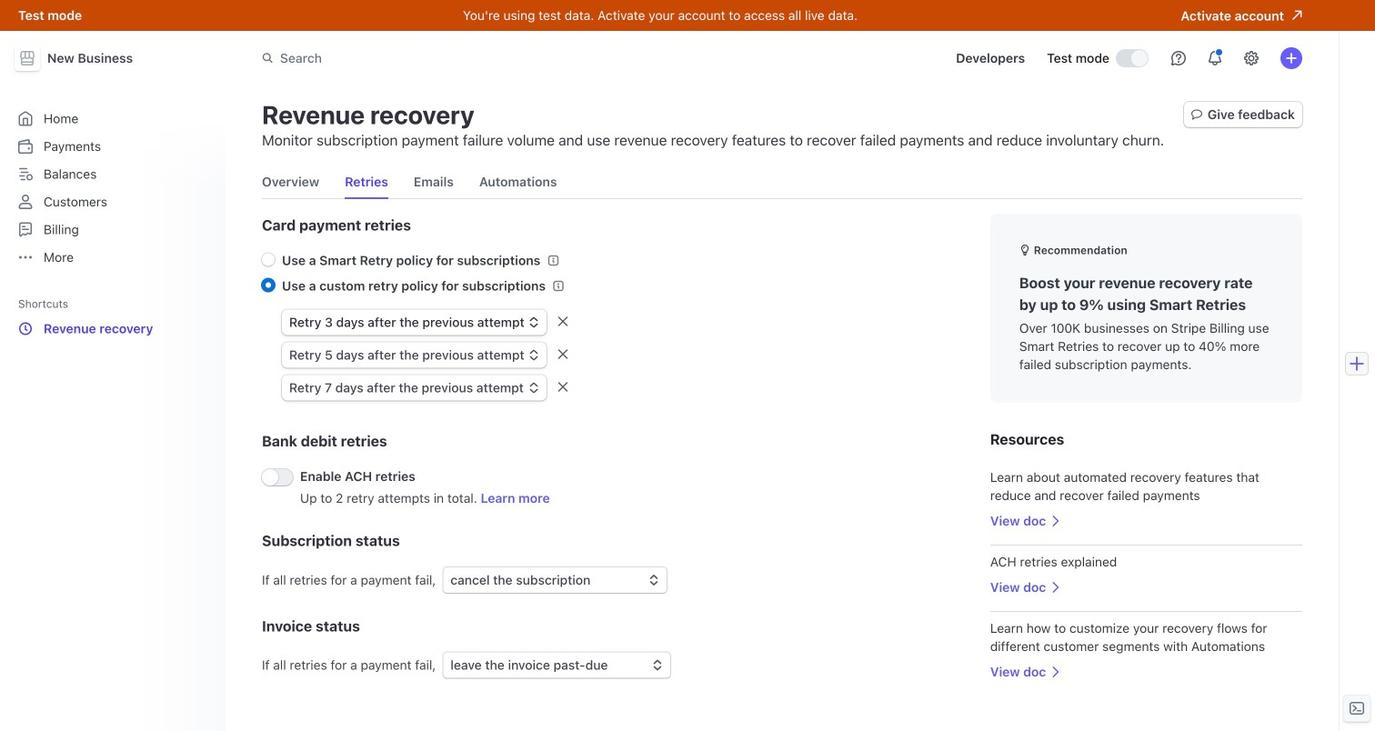 Task type: vqa. For each thing, say whether or not it's contained in the screenshot.
ATLAS LINK
no



Task type: describe. For each thing, give the bounding box(es) containing it.
settings image
[[1245, 51, 1259, 66]]

Search text field
[[251, 42, 764, 75]]

shortcuts element
[[11, 291, 215, 343]]

notifications image
[[1208, 51, 1223, 66]]



Task type: locate. For each thing, give the bounding box(es) containing it.
Test mode checkbox
[[1117, 50, 1148, 66]]

None checkbox
[[262, 470, 293, 486]]

help image
[[1172, 51, 1186, 66]]

None search field
[[251, 42, 764, 75]]

manage shortcuts image
[[195, 298, 206, 309]]

tab list
[[262, 166, 1303, 199]]

core navigation links element
[[11, 104, 215, 272]]



